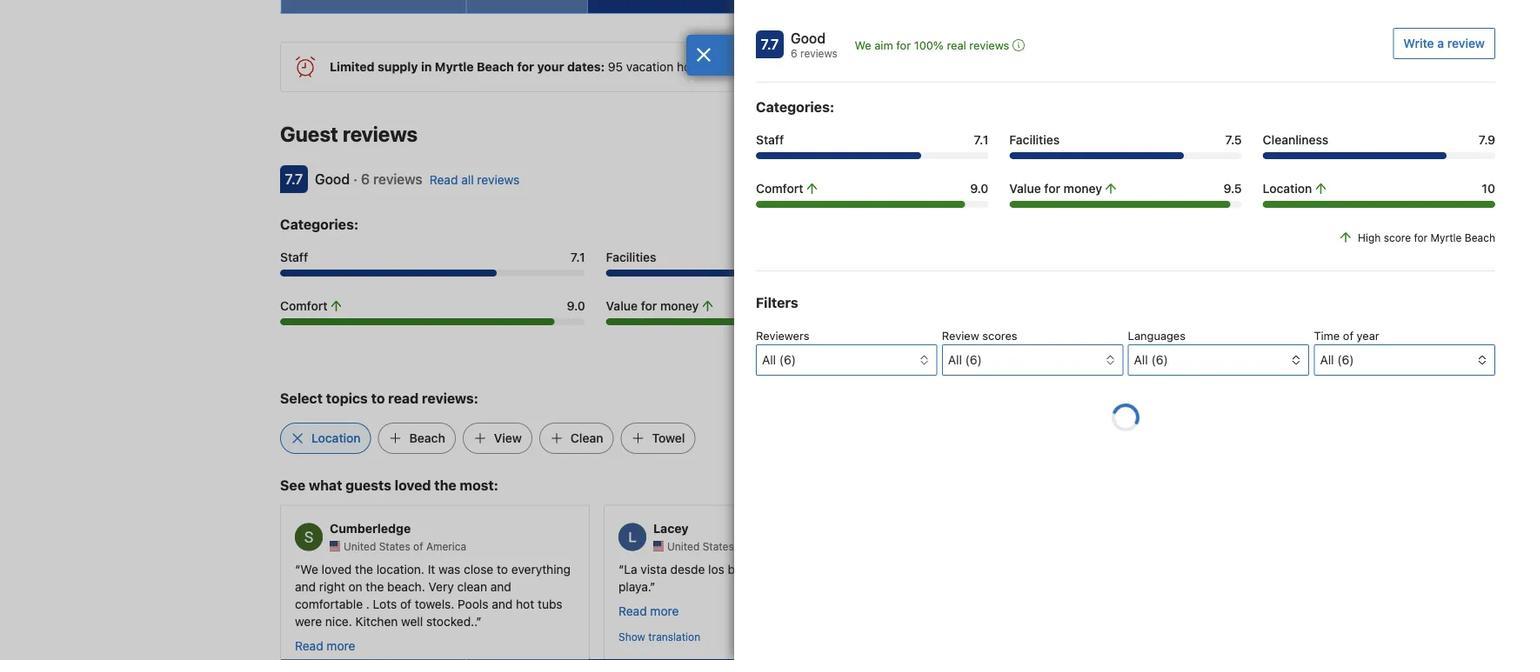 Task type: describe. For each thing, give the bounding box(es) containing it.
location 10 meter
[[1263, 201, 1496, 208]]

0 vertical spatial myrtle
[[435, 60, 474, 74]]

1 vertical spatial the
[[355, 563, 373, 577]]

reviews inside we aim for 100% real reviews button
[[970, 39, 1010, 52]]

7.1 for facilities 7.5 meter to the top
[[974, 133, 989, 147]]

1 vertical spatial score
[[1126, 349, 1153, 361]]

0 vertical spatial money
[[1064, 181, 1103, 196]]

" for los
[[650, 580, 655, 594]]

good 6 reviews
[[791, 30, 838, 59]]

year
[[1357, 329, 1380, 342]]

location.
[[377, 563, 425, 577]]

reviews right all
[[477, 173, 520, 187]]

close
[[464, 563, 494, 577]]

show translation button
[[619, 629, 701, 645]]

lacey
[[653, 521, 689, 536]]

we aim for 100% real reviews button
[[855, 37, 1025, 54]]

read
[[388, 390, 419, 407]]

in
[[421, 60, 432, 74]]

united states of america image for lacey
[[653, 541, 664, 552]]

0 vertical spatial location
[[1263, 181, 1312, 196]]

1 horizontal spatial high score for myrtle beach
[[1358, 231, 1496, 244]]

1 vertical spatial facilities 7.5 meter
[[606, 270, 911, 277]]

0 vertical spatial to
[[371, 390, 385, 407]]

9.0 for the comfort 9.0 meter related to bottom facilities 7.5 meter
[[567, 299, 585, 313]]

0 vertical spatial score
[[1384, 231, 1411, 244]]

filters
[[756, 295, 798, 311]]

value for money 9.5 meter for facilities 7.5 meter to the top
[[1010, 201, 1242, 208]]

playa.
[[619, 580, 650, 594]]

7.1 for bottom facilities 7.5 meter
[[571, 250, 585, 264]]

9.5
[[1224, 181, 1242, 196]]

1 horizontal spatial read
[[430, 173, 458, 187]]

all (6) button for languages
[[1128, 345, 1310, 376]]

america for balcones
[[750, 540, 790, 553]]

review categories element for the comfort 9.0 meter related to bottom facilities 7.5 meter's staff 7.1 meter
[[280, 214, 359, 235]]

write
[[1404, 36, 1435, 50]]

kitchen
[[355, 615, 398, 629]]

vacation
[[626, 60, 674, 74]]

most:
[[460, 477, 499, 494]]

all (6) for time of year
[[1320, 353, 1354, 367]]

y
[[782, 563, 788, 577]]

comfortable
[[295, 597, 363, 612]]

write a review button
[[1393, 28, 1496, 59]]

and down the close
[[491, 580, 511, 594]]

this
[[740, 60, 761, 74]]

" for la vista desde los balcones y la cercanía a la playa.
[[619, 563, 624, 577]]

all (6) for languages
[[1134, 353, 1168, 367]]

time
[[1314, 329, 1340, 342]]

tubs
[[538, 597, 563, 612]]

guest reviews
[[280, 122, 418, 146]]

10
[[1482, 181, 1496, 196]]

united for desde
[[667, 540, 700, 553]]

scores
[[983, 329, 1018, 342]]

1 horizontal spatial loved
[[395, 477, 431, 494]]

2 vertical spatial the
[[366, 580, 384, 594]]

" we loved the location. it was close to everything and right on the beach. very clean and comfortable . lots of towels. pools and hot tubs were nice.  kitchen well stocked..
[[295, 563, 571, 629]]

united for the
[[344, 540, 376, 553]]

all (6) button for review scores
[[942, 345, 1124, 376]]

7.7 for good 6 reviews
[[761, 36, 779, 53]]

pools
[[458, 597, 489, 612]]

all for reviewers
[[762, 353, 776, 367]]

availability
[[1166, 128, 1227, 143]]

read more for " we loved the location. it was close to everything and right on the beach. very clean and comfortable . lots of towels. pools and hot tubs were nice.  kitchen well stocked..
[[295, 639, 355, 653]]

all for languages
[[1134, 353, 1148, 367]]

la
[[624, 563, 637, 577]]

filter reviews region
[[756, 292, 1496, 376]]

reviews inside guest reviews element
[[343, 122, 418, 146]]

select
[[280, 390, 323, 407]]

cleanliness
[[1263, 133, 1329, 147]]

already
[[785, 60, 826, 74]]

1 vertical spatial myrtle
[[1431, 231, 1462, 244]]

95
[[608, 60, 623, 74]]

" la vista desde los balcones y la cercanía a la playa.
[[619, 563, 875, 594]]

see what guests loved the most:
[[280, 477, 499, 494]]

stocked..
[[426, 615, 476, 629]]

to inside " we loved the location. it was close to everything and right on the beach. very clean and comfortable . lots of towels. pools and hot tubs were nice.  kitchen well stocked..
[[497, 563, 508, 577]]

are
[[764, 60, 782, 74]]

review
[[1448, 36, 1485, 50]]

time of year
[[1314, 329, 1380, 342]]

1 horizontal spatial facilities
[[1010, 133, 1060, 147]]

translation
[[648, 631, 701, 643]]

rated good element for 6
[[791, 28, 838, 49]]

·
[[353, 171, 357, 187]]

0 horizontal spatial location
[[312, 431, 361, 445]]

was
[[439, 563, 461, 577]]

1 vertical spatial high score for myrtle beach
[[1100, 349, 1237, 361]]

our
[[913, 60, 931, 74]]

show
[[619, 631, 646, 643]]

see availability
[[1141, 128, 1227, 143]]

7.5
[[1226, 133, 1242, 147]]

comfort 9.0 meter for facilities 7.5 meter to the top
[[756, 201, 989, 208]]

right
[[319, 580, 345, 594]]

0 vertical spatial value
[[1010, 181, 1041, 196]]

site
[[934, 60, 955, 74]]

staff 7.1 meter for the comfort 9.0 meter related to bottom facilities 7.5 meter
[[280, 270, 585, 277]]

7.9
[[1479, 133, 1496, 147]]

a inside button
[[1438, 36, 1444, 50]]

vista
[[641, 563, 667, 577]]

a inside '" la vista desde los balcones y la cercanía a la playa.'
[[855, 563, 862, 577]]

reviewers
[[756, 329, 810, 342]]

all
[[461, 173, 474, 187]]

1 horizontal spatial on
[[895, 60, 909, 74]]

read more button for la vista desde los balcones y la cercanía a la playa.
[[619, 603, 679, 620]]

good · 6 reviews
[[315, 171, 423, 187]]

all (6) for reviewers
[[762, 353, 796, 367]]

towel
[[652, 431, 685, 445]]

all (6) button for time of year
[[1314, 345, 1496, 376]]

of inside filter reviews region
[[1343, 329, 1354, 342]]

of up 'location.'
[[413, 540, 423, 553]]

1 vertical spatial value
[[606, 299, 638, 313]]

read more for " la vista desde los balcones y la cercanía a la playa.
[[619, 604, 679, 619]]

we aim for 100% real reviews
[[855, 39, 1010, 52]]

reviews:
[[422, 390, 479, 407]]

100%
[[914, 39, 944, 52]]

more for right
[[327, 639, 355, 653]]

it
[[428, 563, 435, 577]]

read for " la vista desde los balcones y la cercanía a la playa.
[[619, 604, 647, 619]]

1 horizontal spatial cleanliness 7.9 meter
[[1263, 152, 1496, 159]]

homes
[[677, 60, 715, 74]]

" for location.
[[476, 615, 482, 629]]

0 horizontal spatial 6
[[361, 171, 370, 187]]

6 inside good 6 reviews
[[791, 47, 798, 59]]

more for playa.
[[650, 604, 679, 619]]

we inside " we loved the location. it was close to everything and right on the beach. very clean and comfortable . lots of towels. pools and hot tubs were nice.  kitchen well stocked..
[[300, 563, 318, 577]]

comfort for the comfort 9.0 meter related to bottom facilities 7.5 meter
[[280, 299, 328, 313]]

beach.
[[387, 580, 425, 594]]

0 horizontal spatial high
[[1100, 349, 1123, 361]]

0 vertical spatial the
[[434, 477, 457, 494]]

languages
[[1128, 329, 1186, 342]]

unavailable
[[829, 60, 892, 74]]

0 horizontal spatial facilities
[[606, 250, 657, 264]]



Task type: locate. For each thing, give the bounding box(es) containing it.
1 horizontal spatial "
[[619, 563, 624, 577]]

9.0 for the comfort 9.0 meter corresponding to facilities 7.5 meter to the top
[[970, 181, 989, 196]]

1 vertical spatial "
[[476, 615, 482, 629]]

good left the ·
[[315, 171, 350, 187]]

all (6) down the reviewers
[[762, 353, 796, 367]]

all (6) button for reviewers
[[756, 345, 938, 376]]

desde
[[671, 563, 705, 577]]

1 horizontal spatial rated good element
[[791, 28, 838, 49]]

on right right
[[348, 580, 363, 594]]

a
[[1438, 36, 1444, 50], [855, 563, 862, 577]]

all (6)
[[762, 353, 796, 367], [948, 353, 982, 367], [1134, 353, 1168, 367], [1320, 353, 1354, 367]]

categories: for the comfort 9.0 meter corresponding to facilities 7.5 meter to the top
[[756, 99, 835, 115]]

" down pools
[[476, 615, 482, 629]]

0 vertical spatial scored 7.7 element
[[756, 30, 784, 58]]

myrtle down languages
[[1173, 349, 1204, 361]]

7.7 for good · 6 reviews
[[285, 171, 303, 187]]

0 horizontal spatial states
[[379, 540, 410, 553]]

location
[[1263, 181, 1312, 196], [312, 431, 361, 445]]

united states of america image
[[330, 541, 340, 552], [653, 541, 664, 552]]

high score for myrtle beach down languages
[[1100, 349, 1237, 361]]

0 vertical spatial good
[[791, 30, 826, 47]]

1 vertical spatial to
[[497, 563, 508, 577]]

of up balcones
[[737, 540, 747, 553]]

score
[[1384, 231, 1411, 244], [1126, 349, 1153, 361]]

show translation
[[619, 631, 701, 643]]

united states of america image down cumberledge
[[330, 541, 340, 552]]

read
[[430, 173, 458, 187], [619, 604, 647, 619], [295, 639, 323, 653]]

value for money 9.5 meter
[[1010, 201, 1242, 208], [606, 318, 911, 325]]

united down cumberledge
[[344, 540, 376, 553]]

0 horizontal spatial 7.1
[[571, 250, 585, 264]]

loved up right
[[322, 563, 352, 577]]

1 horizontal spatial comfort
[[756, 181, 804, 196]]

score down languages
[[1126, 349, 1153, 361]]

2 states from the left
[[703, 540, 734, 553]]

6 right the ·
[[361, 171, 370, 187]]

all (6) button down languages
[[1128, 345, 1310, 376]]

1 vertical spatial money
[[660, 299, 699, 313]]

categories: for the comfort 9.0 meter related to bottom facilities 7.5 meter
[[280, 216, 359, 233]]

facilities 7.5 meter down see availability button
[[1010, 152, 1242, 159]]

1 vertical spatial categories:
[[280, 216, 359, 233]]

.
[[366, 597, 370, 612]]

more up show translation button
[[650, 604, 679, 619]]

cercanía
[[805, 563, 852, 577]]

review categories element down 'already'
[[756, 97, 835, 117]]

all
[[762, 353, 776, 367], [948, 353, 962, 367], [1134, 353, 1148, 367], [1320, 353, 1334, 367]]

see left availability
[[1141, 128, 1163, 143]]

1 horizontal spatial states
[[703, 540, 734, 553]]

1 vertical spatial more
[[327, 639, 355, 653]]

read more up show translation on the left
[[619, 604, 679, 619]]

location down topics
[[312, 431, 361, 445]]

united states of america image down lacey at bottom left
[[653, 541, 664, 552]]

1 horizontal spatial 6
[[791, 47, 798, 59]]

guest reviews element
[[280, 120, 1124, 148]]

myrtle
[[435, 60, 474, 74], [1431, 231, 1462, 244], [1173, 349, 1204, 361]]

1 all (6) button from the left
[[756, 345, 938, 376]]

united states of america up 'location.'
[[344, 540, 467, 553]]

(6)
[[780, 353, 796, 367], [966, 353, 982, 367], [1152, 353, 1168, 367], [1338, 353, 1354, 367]]

cleanliness 7.9 meter
[[1263, 152, 1496, 159], [932, 270, 1237, 277]]

6 up 'already'
[[791, 47, 798, 59]]

on inside " we loved the location. it was close to everything and right on the beach. very clean and comfortable . lots of towels. pools and hot tubs were nice.  kitchen well stocked..
[[348, 580, 363, 594]]

to
[[371, 390, 385, 407], [497, 563, 508, 577]]

0 horizontal spatial a
[[855, 563, 862, 577]]

like
[[718, 60, 737, 74]]

cumberledge
[[330, 521, 411, 536]]

states for location.
[[379, 540, 410, 553]]

on left "our"
[[895, 60, 909, 74]]

see
[[1141, 128, 1163, 143], [280, 477, 306, 494]]

of down beach.
[[400, 597, 412, 612]]

cleanliness 7.9 meter up location 10 meter
[[1263, 152, 1496, 159]]

we inside button
[[855, 39, 872, 52]]

1 horizontal spatial facilities 7.5 meter
[[1010, 152, 1242, 159]]

states up 'location.'
[[379, 540, 410, 553]]

united states of america
[[344, 540, 467, 553], [667, 540, 790, 553]]

all (6) button down year on the right
[[1314, 345, 1496, 376]]

everything
[[511, 563, 571, 577]]

1 horizontal spatial a
[[1438, 36, 1444, 50]]

3 all from the left
[[1134, 353, 1148, 367]]

myrtle down location 10 meter
[[1431, 231, 1462, 244]]

limited
[[330, 60, 375, 74]]

we up comfortable
[[300, 563, 318, 577]]

loved
[[395, 477, 431, 494], [322, 563, 352, 577]]

1 vertical spatial good
[[315, 171, 350, 187]]

facilities 7.5 meter up filters
[[606, 270, 911, 277]]

a right write
[[1438, 36, 1444, 50]]

all (6) button down the scores
[[942, 345, 1124, 376]]

1 vertical spatial read more button
[[295, 638, 355, 655]]

1 horizontal spatial america
[[750, 540, 790, 553]]

7.7 up are
[[761, 36, 779, 53]]

0 horizontal spatial review categories element
[[280, 214, 359, 235]]

" up comfortable
[[295, 563, 300, 577]]

0 vertical spatial high score for myrtle beach
[[1358, 231, 1496, 244]]

states up los
[[703, 540, 734, 553]]

united states of america for los
[[667, 540, 790, 553]]

1 america from the left
[[426, 540, 467, 553]]

review categories element for staff 7.1 meter associated with the comfort 9.0 meter corresponding to facilities 7.5 meter to the top
[[756, 97, 835, 117]]

read more button down nice.
[[295, 638, 355, 655]]

scored 7.7 element for good · 6 reviews
[[280, 165, 308, 193]]

of inside " we loved the location. it was close to everything and right on the beach. very clean and comfortable . lots of towels. pools and hot tubs were nice.  kitchen well stocked..
[[400, 597, 412, 612]]

for inside button
[[896, 39, 911, 52]]

what
[[309, 477, 342, 494]]

1 vertical spatial 9.0
[[567, 299, 585, 313]]

" up playa.
[[619, 563, 624, 577]]

hot
[[516, 597, 534, 612]]

1 la from the left
[[792, 563, 801, 577]]

reviews up good · 6 reviews
[[343, 122, 418, 146]]

1 horizontal spatial value for money
[[1010, 181, 1103, 196]]

0 horizontal spatial cleanliness 7.9 meter
[[932, 270, 1237, 277]]

states
[[379, 540, 410, 553], [703, 540, 734, 553]]

0 horizontal spatial high score for myrtle beach
[[1100, 349, 1237, 361]]

aim
[[875, 39, 893, 52]]

1 horizontal spatial score
[[1384, 231, 1411, 244]]

0 vertical spatial staff 7.1 meter
[[756, 152, 989, 159]]

cleanliness 7.9 meter up filter reviews region
[[932, 270, 1237, 277]]

loved right guests
[[395, 477, 431, 494]]

reviews up 'already'
[[801, 47, 838, 59]]

scored 7.7 element down guest
[[280, 165, 308, 193]]

0 vertical spatial staff
[[756, 133, 784, 147]]

good up 'already'
[[791, 30, 826, 47]]

a right cercanía
[[855, 563, 862, 577]]

0 horizontal spatial 7.7
[[285, 171, 303, 187]]

la right cercanía
[[865, 563, 875, 577]]

staff for the comfort 9.0 meter related to bottom facilities 7.5 meter
[[280, 250, 308, 264]]

united states of america for location.
[[344, 540, 467, 553]]

loved inside " we loved the location. it was close to everything and right on the beach. very clean and comfortable . lots of towels. pools and hot tubs were nice.  kitchen well stocked..
[[322, 563, 352, 577]]

2 all from the left
[[948, 353, 962, 367]]

categories:
[[756, 99, 835, 115], [280, 216, 359, 233]]

we left aim on the top right of the page
[[855, 39, 872, 52]]

(6) down time of year
[[1338, 353, 1354, 367]]

limited supply in myrtle beach for your dates: 95 vacation homes like this are already unavailable on our site
[[330, 60, 955, 74]]

7.1
[[974, 133, 989, 147], [571, 250, 585, 264]]

beach
[[477, 60, 514, 74], [1465, 231, 1496, 244], [1207, 349, 1237, 361], [410, 431, 445, 445]]

0 horizontal spatial money
[[660, 299, 699, 313]]

3 (6) from the left
[[1152, 353, 1168, 367]]

see inside button
[[1141, 128, 1163, 143]]

0 horizontal spatial categories:
[[280, 216, 359, 233]]

read more down nice.
[[295, 639, 355, 653]]

nice.
[[325, 615, 352, 629]]

0 vertical spatial comfort
[[756, 181, 804, 196]]

0 vertical spatial review categories element
[[756, 97, 835, 117]]

1 horizontal spatial read more
[[619, 604, 679, 619]]

0 vertical spatial value for money 9.5 meter
[[1010, 201, 1242, 208]]

comfort 9.0 meter for bottom facilities 7.5 meter
[[280, 318, 585, 325]]

1 vertical spatial staff
[[280, 250, 308, 264]]

0 horizontal spatial on
[[348, 580, 363, 594]]

0 horizontal spatial good
[[315, 171, 350, 187]]

4 all (6) from the left
[[1320, 353, 1354, 367]]

united
[[344, 540, 376, 553], [667, 540, 700, 553]]

all down review
[[948, 353, 962, 367]]

0 vertical spatial facilities
[[1010, 133, 1060, 147]]

united down lacey at bottom left
[[667, 540, 700, 553]]

america up y
[[750, 540, 790, 553]]

to left read
[[371, 390, 385, 407]]

" inside '" la vista desde los balcones y la cercanía a la playa.'
[[619, 563, 624, 577]]

0 horizontal spatial staff 7.1 meter
[[280, 270, 585, 277]]

staff 7.1 meter for the comfort 9.0 meter corresponding to facilities 7.5 meter to the top
[[756, 152, 989, 159]]

comfort for the comfort 9.0 meter corresponding to facilities 7.5 meter to the top
[[756, 181, 804, 196]]

towels.
[[415, 597, 455, 612]]

rated good element for ·
[[315, 171, 350, 187]]

(6) down review scores
[[966, 353, 982, 367]]

0 horizontal spatial facilities 7.5 meter
[[606, 270, 911, 277]]

all (6) button
[[756, 345, 938, 376], [942, 345, 1124, 376], [1128, 345, 1310, 376], [1314, 345, 1496, 376]]

for
[[896, 39, 911, 52], [517, 60, 534, 74], [1044, 181, 1061, 196], [1414, 231, 1428, 244], [641, 299, 657, 313], [1156, 349, 1170, 361]]

4 all (6) button from the left
[[1314, 345, 1496, 376]]

reviews right the ·
[[373, 171, 423, 187]]

0 vertical spatial loved
[[395, 477, 431, 494]]

rated good element up 'already'
[[791, 28, 838, 49]]

1 vertical spatial we
[[300, 563, 318, 577]]

review categories element down the ·
[[280, 214, 359, 235]]

united states of america up los
[[667, 540, 790, 553]]

2 (6) from the left
[[966, 353, 982, 367]]

2 united states of america from the left
[[667, 540, 790, 553]]

categories: down 'already'
[[756, 99, 835, 115]]

2 united from the left
[[667, 540, 700, 553]]

0 vertical spatial on
[[895, 60, 909, 74]]

2 america from the left
[[750, 540, 790, 553]]

clean
[[571, 431, 603, 445]]

america up was
[[426, 540, 467, 553]]

1 all (6) from the left
[[762, 353, 796, 367]]

1 united states of america image from the left
[[330, 541, 340, 552]]

0 horizontal spatial we
[[300, 563, 318, 577]]

reviews right real
[[970, 39, 1010, 52]]

2 la from the left
[[865, 563, 875, 577]]

all down the reviewers
[[762, 353, 776, 367]]

all (6) down review
[[948, 353, 982, 367]]

1 vertical spatial value for money
[[606, 299, 699, 313]]

3 all (6) button from the left
[[1128, 345, 1310, 376]]

read down were
[[295, 639, 323, 653]]

review
[[942, 329, 980, 342]]

1 horizontal spatial good
[[791, 30, 826, 47]]

see for see availability
[[1141, 128, 1163, 143]]

1 vertical spatial location
[[312, 431, 361, 445]]

scored 7.7 element for good 6 reviews
[[756, 30, 784, 58]]

lots
[[373, 597, 397, 612]]

all down languages
[[1134, 353, 1148, 367]]

myrtle right in
[[435, 60, 474, 74]]

all for time of year
[[1320, 353, 1334, 367]]

(6) for time of year
[[1338, 353, 1354, 367]]

guests
[[346, 477, 391, 494]]

1 horizontal spatial staff 7.1 meter
[[756, 152, 989, 159]]

to right the close
[[497, 563, 508, 577]]

good
[[791, 30, 826, 47], [315, 171, 350, 187]]

view
[[494, 431, 522, 445]]

0 horizontal spatial value for money
[[606, 299, 699, 313]]

more
[[650, 604, 679, 619], [327, 639, 355, 653]]

0 vertical spatial rated good element
[[791, 28, 838, 49]]

well
[[401, 615, 423, 629]]

and left hot
[[492, 597, 513, 612]]

read more button for we loved the location. it was close to everything and right on the beach. very clean and comfortable . lots of towels. pools and hot tubs were nice.  kitchen well stocked..
[[295, 638, 355, 655]]

1 (6) from the left
[[780, 353, 796, 367]]

(6) down the reviewers
[[780, 353, 796, 367]]

location down cleanliness
[[1263, 181, 1312, 196]]

high score for myrtle beach down location 10 meter
[[1358, 231, 1496, 244]]

1 horizontal spatial we
[[855, 39, 872, 52]]

0 horizontal spatial more
[[327, 639, 355, 653]]

read left all
[[430, 173, 458, 187]]

0 vertical spatial comfort 9.0 meter
[[756, 201, 989, 208]]

staff for the comfort 9.0 meter corresponding to facilities 7.5 meter to the top
[[756, 133, 784, 147]]

6
[[791, 47, 798, 59], [361, 171, 370, 187]]

0 vertical spatial high
[[1358, 231, 1381, 244]]

1 vertical spatial loved
[[322, 563, 352, 577]]

1 horizontal spatial united
[[667, 540, 700, 553]]

1 horizontal spatial comfort 9.0 meter
[[756, 201, 989, 208]]

staff 7.1 meter
[[756, 152, 989, 159], [280, 270, 585, 277]]

all (6) button down the reviewers
[[756, 345, 938, 376]]

close image
[[696, 48, 712, 62]]

read more button up show translation on the left
[[619, 603, 679, 620]]

4 (6) from the left
[[1338, 353, 1354, 367]]

topics
[[326, 390, 368, 407]]

america
[[426, 540, 467, 553], [750, 540, 790, 553]]

2 all (6) from the left
[[948, 353, 982, 367]]

very
[[429, 580, 454, 594]]

9.0
[[970, 181, 989, 196], [567, 299, 585, 313]]

your
[[537, 60, 564, 74]]

0 vertical spatial "
[[650, 580, 655, 594]]

1 vertical spatial cleanliness 7.9 meter
[[932, 270, 1237, 277]]

1 vertical spatial value for money 9.5 meter
[[606, 318, 911, 325]]

states for los
[[703, 540, 734, 553]]

7.7
[[761, 36, 779, 53], [285, 171, 303, 187]]

good for ·
[[315, 171, 350, 187]]

see availability button
[[1131, 120, 1237, 151]]

america for it
[[426, 540, 467, 553]]

value for money
[[1010, 181, 1103, 196], [606, 299, 699, 313]]

clean
[[457, 580, 487, 594]]

of left year on the right
[[1343, 329, 1354, 342]]

real
[[947, 39, 967, 52]]

high
[[1358, 231, 1381, 244], [1100, 349, 1123, 361]]

1 vertical spatial 6
[[361, 171, 370, 187]]

4 all from the left
[[1320, 353, 1334, 367]]

read more
[[619, 604, 679, 619], [295, 639, 355, 653]]

3 all (6) from the left
[[1134, 353, 1168, 367]]

reviews
[[970, 39, 1010, 52], [801, 47, 838, 59], [343, 122, 418, 146], [373, 171, 423, 187], [477, 173, 520, 187]]

7.7 down guest
[[285, 171, 303, 187]]

1 horizontal spatial staff
[[756, 133, 784, 147]]

write a review
[[1404, 36, 1485, 50]]

0 horizontal spatial comfort
[[280, 299, 328, 313]]

la right y
[[792, 563, 801, 577]]

1 horizontal spatial myrtle
[[1173, 349, 1204, 361]]

all down time
[[1320, 353, 1334, 367]]

and left right
[[295, 580, 316, 594]]

review scores
[[942, 329, 1018, 342]]

0 horizontal spatial la
[[792, 563, 801, 577]]

1 all from the left
[[762, 353, 776, 367]]

1 horizontal spatial see
[[1141, 128, 1163, 143]]

1 vertical spatial see
[[280, 477, 306, 494]]

staff
[[756, 133, 784, 147], [280, 250, 308, 264]]

read down playa.
[[619, 604, 647, 619]]

2 united states of america image from the left
[[653, 541, 664, 552]]

rated good element left the ·
[[315, 171, 350, 187]]

united states of america image for cumberledge
[[330, 541, 340, 552]]

" inside " we loved the location. it was close to everything and right on the beach. very clean and comfortable . lots of towels. pools and hot tubs were nice.  kitchen well stocked..
[[295, 563, 300, 577]]

0 horizontal spatial to
[[371, 390, 385, 407]]

read for " we loved the location. it was close to everything and right on the beach. very clean and comfortable . lots of towels. pools and hot tubs were nice.  kitchen well stocked..
[[295, 639, 323, 653]]

were
[[295, 615, 322, 629]]

reviews inside good 6 reviews
[[801, 47, 838, 59]]

1 " from the left
[[295, 563, 300, 577]]

2 " from the left
[[619, 563, 624, 577]]

(6) down languages
[[1152, 353, 1168, 367]]

(6) for review scores
[[966, 353, 982, 367]]

all (6) for review scores
[[948, 353, 982, 367]]

0 vertical spatial read more button
[[619, 603, 679, 620]]

1 vertical spatial review categories element
[[280, 214, 359, 235]]

1 horizontal spatial 9.0
[[970, 181, 989, 196]]

scored 7.7 element up are
[[756, 30, 784, 58]]

money
[[1064, 181, 1103, 196], [660, 299, 699, 313]]

2 horizontal spatial read
[[619, 604, 647, 619]]

1 horizontal spatial money
[[1064, 181, 1103, 196]]

all for review scores
[[948, 353, 962, 367]]

see for see what guests loved the most:
[[280, 477, 306, 494]]

value for money 9.5 meter for bottom facilities 7.5 meter
[[606, 318, 911, 325]]

1 horizontal spatial location
[[1263, 181, 1312, 196]]

0 vertical spatial facilities 7.5 meter
[[1010, 152, 1242, 159]]

los
[[708, 563, 725, 577]]

score down location 10 meter
[[1384, 231, 1411, 244]]

1 states from the left
[[379, 540, 410, 553]]

0 vertical spatial see
[[1141, 128, 1163, 143]]

1 united from the left
[[344, 540, 376, 553]]

2 vertical spatial myrtle
[[1173, 349, 1204, 361]]

rated good element
[[791, 28, 838, 49], [315, 171, 350, 187]]

2 horizontal spatial myrtle
[[1431, 231, 1462, 244]]

facilities 7.5 meter
[[1010, 152, 1242, 159], [606, 270, 911, 277]]

facilities
[[1010, 133, 1060, 147], [606, 250, 657, 264]]

" down vista
[[650, 580, 655, 594]]

0 horizontal spatial "
[[476, 615, 482, 629]]

0 vertical spatial 7.7
[[761, 36, 779, 53]]

categories: down the ·
[[280, 216, 359, 233]]

2 all (6) button from the left
[[942, 345, 1124, 376]]

guest
[[280, 122, 338, 146]]

good for 6
[[791, 30, 826, 47]]

all (6) down languages
[[1134, 353, 1168, 367]]

comfort 9.0 meter
[[756, 201, 989, 208], [280, 318, 585, 325]]

0 horizontal spatial read more button
[[295, 638, 355, 655]]

see left what
[[280, 477, 306, 494]]

1 horizontal spatial value
[[1010, 181, 1041, 196]]

1 horizontal spatial read more button
[[619, 603, 679, 620]]

more down nice.
[[327, 639, 355, 653]]

review categories element
[[756, 97, 835, 117], [280, 214, 359, 235]]

(6) for languages
[[1152, 353, 1168, 367]]

1 vertical spatial 7.7
[[285, 171, 303, 187]]

we
[[855, 39, 872, 52], [300, 563, 318, 577]]

select topics to read reviews:
[[280, 390, 479, 407]]

the
[[434, 477, 457, 494], [355, 563, 373, 577], [366, 580, 384, 594]]

supply
[[378, 60, 418, 74]]

good inside good 6 reviews
[[791, 30, 826, 47]]

scored 7.7 element
[[756, 30, 784, 58], [280, 165, 308, 193]]

dates:
[[567, 60, 605, 74]]

0 horizontal spatial rated good element
[[315, 171, 350, 187]]

(6) for reviewers
[[780, 353, 796, 367]]

all (6) down time of year
[[1320, 353, 1354, 367]]

1 united states of america from the left
[[344, 540, 467, 553]]

0 horizontal spatial read
[[295, 639, 323, 653]]

1 vertical spatial scored 7.7 element
[[280, 165, 308, 193]]

balcones
[[728, 563, 779, 577]]

" for we loved the location. it was close to everything and right on the beach. very clean and comfortable . lots of towels. pools and hot tubs were nice.  kitchen well stocked..
[[295, 563, 300, 577]]

read all reviews
[[430, 173, 520, 187]]



Task type: vqa. For each thing, say whether or not it's contained in the screenshot.
rightmost We Price Match
no



